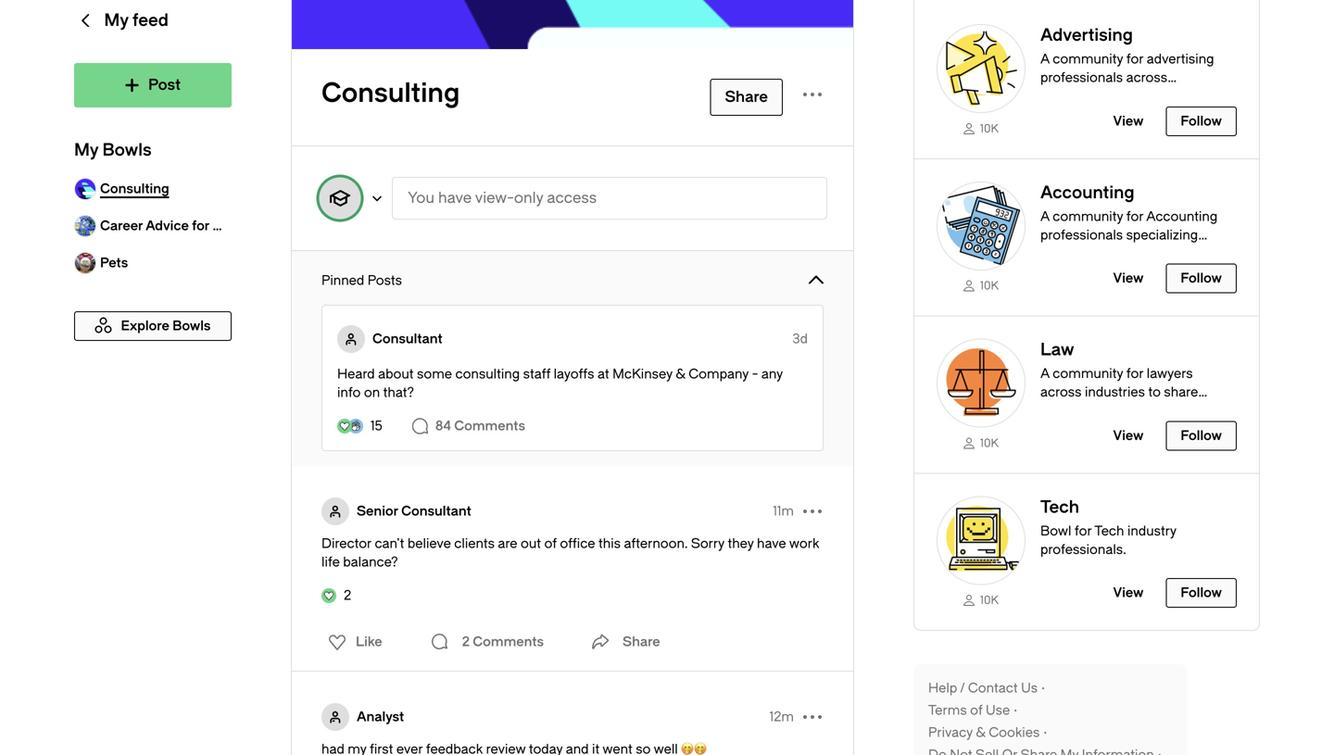 Task type: vqa. For each thing, say whether or not it's contained in the screenshot.
for in Law A Community For Lawyers Across Industries To Share Experiences And Compare Notes
yes



Task type: describe. For each thing, give the bounding box(es) containing it.
for for law
[[1126, 366, 1144, 381]]

image for bowl image for advertising
[[937, 24, 1026, 113]]

director
[[322, 536, 372, 551]]

advice
[[146, 218, 189, 233]]

of inside director can't believe clients are out of office this afternoon. sorry they have work life balance?
[[544, 536, 557, 551]]

/
[[960, 681, 965, 696]]

nice!
[[1019, 713, 1052, 728]]

posts
[[368, 273, 402, 288]]

share
[[1164, 385, 1198, 400]]

are
[[498, 536, 518, 551]]

2 for 2
[[344, 588, 351, 603]]

balance?
[[343, 555, 398, 570]]

toogle identity image for senior consultant
[[322, 498, 349, 525]]

students
[[212, 218, 270, 233]]

on
[[364, 385, 380, 400]]

my feed link
[[74, 0, 232, 63]]

clients
[[454, 536, 495, 551]]

10k for law
[[980, 437, 999, 450]]

only
[[514, 189, 543, 207]]

law a community for lawyers across industries to share experiences and compare notes
[[1041, 340, 1201, 437]]

and
[[1119, 403, 1142, 418]]

us
[[1021, 681, 1038, 696]]

heard
[[337, 366, 375, 382]]

view-
[[475, 189, 514, 207]]

share button
[[586, 624, 660, 661]]

image for bowl image for accounting
[[937, 181, 1026, 270]]

terms
[[928, 703, 967, 718]]

comments for 84 comments
[[454, 418, 525, 434]]

senior
[[357, 504, 398, 519]]

tech bowl for tech industry professionals.
[[1041, 497, 1177, 557]]

at
[[598, 366, 609, 382]]

law
[[1041, 340, 1074, 360]]

pinned
[[322, 273, 364, 288]]

any
[[761, 366, 783, 382]]

work
[[789, 536, 819, 551]]

staff
[[523, 366, 550, 382]]

2 10k link from the top
[[937, 278, 1026, 293]]

senior consultant button
[[357, 502, 471, 521]]

of inside help / contact us terms of use privacy & cookies
[[970, 703, 983, 718]]

across inside advertising a community for advertising professionals across companies
[[1126, 70, 1168, 85]]

to
[[1148, 385, 1161, 400]]

0 vertical spatial tech
[[1041, 497, 1079, 517]]

pets
[[100, 255, 128, 271]]

experiences
[[1041, 403, 1116, 418]]

bowl
[[1041, 523, 1071, 539]]

updates
[[1144, 713, 1194, 728]]

nice! stay tuned for updates from consulting
[[1019, 713, 1297, 728]]

12m link
[[770, 708, 794, 726]]

can't
[[375, 536, 404, 551]]

this
[[599, 536, 621, 551]]

info
[[337, 385, 361, 400]]

life
[[322, 555, 340, 570]]

out
[[521, 536, 541, 551]]

access
[[547, 189, 597, 207]]

heard about some consulting staff layoffs at mckinsey & company - any info on that?
[[337, 366, 783, 400]]

my for my bowls
[[74, 140, 98, 160]]

company
[[689, 366, 749, 382]]

lawyers
[[1147, 366, 1193, 381]]

sorry
[[691, 536, 725, 551]]

industry
[[1128, 523, 1177, 539]]

toogle identity image
[[337, 325, 365, 353]]

help
[[928, 681, 957, 696]]

tuned
[[1085, 713, 1121, 728]]

you
[[408, 189, 435, 207]]

use
[[986, 703, 1010, 718]]

my for my feed
[[104, 11, 128, 30]]

for inside tech bowl for tech industry professionals.
[[1075, 523, 1092, 539]]

analyst
[[357, 709, 404, 725]]

84
[[435, 418, 451, 434]]

10k link for tech
[[937, 592, 1026, 608]]

consulting
[[455, 366, 520, 382]]

from
[[1197, 713, 1227, 728]]

image for bowl image for tech
[[937, 496, 1026, 585]]

11m link
[[773, 502, 794, 521]]

for inside career advice for students link
[[192, 218, 209, 233]]

afternoon.
[[624, 536, 688, 551]]

consultant inside "button"
[[401, 504, 471, 519]]

84 comments
[[435, 418, 525, 434]]

have inside button
[[438, 189, 472, 207]]

across inside law a community for lawyers across industries to share experiences and compare notes
[[1041, 385, 1082, 400]]

pinned posts
[[322, 273, 402, 288]]

cookies
[[989, 725, 1040, 740]]

senior consultant
[[357, 504, 471, 519]]

my bowls
[[74, 140, 152, 160]]

3d
[[792, 331, 808, 347]]

advertising
[[1041, 25, 1133, 45]]

my feed
[[104, 11, 169, 30]]



Task type: locate. For each thing, give the bounding box(es) containing it.
comments
[[454, 418, 525, 434], [473, 634, 544, 650]]

3 10k link from the top
[[937, 435, 1026, 451]]

0 vertical spatial of
[[544, 536, 557, 551]]

1 vertical spatial consultant
[[401, 504, 471, 519]]

for for nice!
[[1124, 713, 1141, 728]]

0 horizontal spatial &
[[676, 366, 685, 382]]

3 10k from the top
[[980, 437, 999, 450]]

that?
[[383, 385, 414, 400]]

a for law
[[1041, 366, 1050, 381]]

rections list menu
[[317, 627, 388, 657]]

0 vertical spatial 2
[[344, 588, 351, 603]]

0 horizontal spatial consulting
[[322, 78, 460, 109]]

consulting
[[322, 78, 460, 109], [1230, 713, 1297, 728]]

1 vertical spatial comments
[[473, 634, 544, 650]]

community inside advertising a community for advertising professionals across companies
[[1053, 51, 1123, 67]]

you have view-only access
[[408, 189, 597, 207]]

1 vertical spatial toogle identity image
[[322, 498, 349, 525]]

2 comments button
[[425, 624, 549, 661]]

community up industries
[[1053, 366, 1123, 381]]

1 vertical spatial &
[[976, 725, 986, 740]]

stay
[[1055, 713, 1082, 728]]

some
[[417, 366, 452, 382]]

career advice for students
[[100, 218, 270, 233]]

of left use at right
[[970, 703, 983, 718]]

a for advertising
[[1041, 51, 1050, 67]]

1 horizontal spatial my
[[104, 11, 128, 30]]

comments for 2 comments
[[473, 634, 544, 650]]

1 horizontal spatial &
[[976, 725, 986, 740]]

feed
[[132, 11, 169, 30]]

1 10k from the top
[[980, 122, 999, 135]]

1 horizontal spatial consulting
[[1230, 713, 1297, 728]]

for up professionals.
[[1075, 523, 1092, 539]]

4 10k link from the top
[[937, 592, 1026, 608]]

1 horizontal spatial of
[[970, 703, 983, 718]]

1 image for bowl image from the top
[[937, 24, 1026, 113]]

image for bowl image for law
[[937, 339, 1026, 428]]

2 for 2 comments
[[462, 634, 470, 650]]

tech up bowl on the right
[[1041, 497, 1079, 517]]

career
[[100, 218, 143, 233]]

accounting
[[1041, 183, 1135, 202]]

across down advertising
[[1126, 70, 1168, 85]]

toogle identity image left analyst button at the left
[[322, 703, 349, 731]]

contact
[[968, 681, 1018, 696]]

believe
[[408, 536, 451, 551]]

for right tuned at the bottom right of the page
[[1124, 713, 1141, 728]]

10k link for law
[[937, 435, 1026, 451]]

my
[[104, 11, 128, 30], [74, 140, 98, 160]]

2 inside button
[[462, 634, 470, 650]]

director can't believe clients are out of office this afternoon. sorry they have work life balance?
[[322, 536, 819, 570]]

-
[[752, 366, 758, 382]]

community up professionals
[[1053, 51, 1123, 67]]

consultant up the about
[[372, 331, 443, 347]]

4 image for bowl image from the top
[[937, 496, 1026, 585]]

1 vertical spatial consulting
[[1230, 713, 1297, 728]]

community for law
[[1053, 366, 1123, 381]]

about
[[378, 366, 414, 382]]

office
[[560, 536, 595, 551]]

professionals
[[1041, 70, 1123, 85]]

0 vertical spatial my
[[104, 11, 128, 30]]

10k link for advertising
[[937, 120, 1026, 136]]

1 horizontal spatial tech
[[1095, 523, 1124, 539]]

for left advertising
[[1126, 51, 1144, 67]]

1 vertical spatial a
[[1041, 366, 1050, 381]]

advertising
[[1147, 51, 1214, 67]]

0 vertical spatial across
[[1126, 70, 1168, 85]]

2 comments
[[462, 634, 544, 650]]

& for mckinsey
[[676, 366, 685, 382]]

professionals.
[[1041, 542, 1126, 557]]

0 horizontal spatial have
[[438, 189, 472, 207]]

a down law
[[1041, 366, 1050, 381]]

0 vertical spatial consultant
[[372, 331, 443, 347]]

1 a from the top
[[1041, 51, 1050, 67]]

toogle identity image
[[318, 176, 362, 221], [322, 498, 349, 525], [322, 703, 349, 731]]

0 horizontal spatial tech
[[1041, 497, 1079, 517]]

of right the out
[[544, 536, 557, 551]]

0 vertical spatial have
[[438, 189, 472, 207]]

privacy & cookies link
[[928, 724, 1051, 742]]

2 vertical spatial toogle identity image
[[322, 703, 349, 731]]

& down terms of use link
[[976, 725, 986, 740]]

1 horizontal spatial have
[[757, 536, 786, 551]]

have right they
[[757, 536, 786, 551]]

mckinsey
[[613, 366, 673, 382]]

1 vertical spatial of
[[970, 703, 983, 718]]

& inside help / contact us terms of use privacy & cookies
[[976, 725, 986, 740]]

for
[[1126, 51, 1144, 67], [192, 218, 209, 233], [1126, 366, 1144, 381], [1075, 523, 1092, 539], [1124, 713, 1141, 728]]

my left feed
[[104, 11, 128, 30]]

10k for tech
[[980, 594, 999, 607]]

0 vertical spatial community
[[1053, 51, 1123, 67]]

1 horizontal spatial across
[[1126, 70, 1168, 85]]

1 vertical spatial 2
[[462, 634, 470, 650]]

for inside law a community for lawyers across industries to share experiences and compare notes
[[1126, 366, 1144, 381]]

you have view-only access button
[[392, 177, 827, 220]]

0 horizontal spatial 2
[[344, 588, 351, 603]]

1 horizontal spatial 2
[[462, 634, 470, 650]]

toogle identity image for analyst
[[322, 703, 349, 731]]

tech up professionals.
[[1095, 523, 1124, 539]]

terms of use link
[[928, 701, 1021, 720]]

community for advertising
[[1053, 51, 1123, 67]]

across up experiences
[[1041, 385, 1082, 400]]

layoffs
[[554, 366, 594, 382]]

a inside law a community for lawyers across industries to share experiences and compare notes
[[1041, 366, 1050, 381]]

& inside heard about some consulting staff layoffs at mckinsey & company - any info on that?
[[676, 366, 685, 382]]

community inside law a community for lawyers across industries to share experiences and compare notes
[[1053, 366, 1123, 381]]

0 vertical spatial comments
[[454, 418, 525, 434]]

2 a from the top
[[1041, 366, 1050, 381]]

have
[[438, 189, 472, 207], [757, 536, 786, 551]]

industries
[[1085, 385, 1145, 400]]

1 vertical spatial my
[[74, 140, 98, 160]]

help / contact us terms of use privacy & cookies
[[928, 681, 1040, 740]]

companies
[[1041, 88, 1109, 104]]

1 vertical spatial tech
[[1095, 523, 1124, 539]]

comments inside button
[[473, 634, 544, 650]]

2
[[344, 588, 351, 603], [462, 634, 470, 650]]

consultant up believe
[[401, 504, 471, 519]]

&
[[676, 366, 685, 382], [976, 725, 986, 740]]

toogle identity image left you
[[318, 176, 362, 221]]

have inside director can't believe clients are out of office this afternoon. sorry they have work life balance?
[[757, 536, 786, 551]]

notes
[[1041, 422, 1075, 437]]

a inside advertising a community for advertising professionals across companies
[[1041, 51, 1050, 67]]

my left "bowls" at the left top of page
[[74, 140, 98, 160]]

0 vertical spatial &
[[676, 366, 685, 382]]

a up professionals
[[1041, 51, 1050, 67]]

help / contact us link
[[928, 679, 1049, 698]]

consultant
[[372, 331, 443, 347], [401, 504, 471, 519]]

0 vertical spatial consulting
[[322, 78, 460, 109]]

bowls
[[102, 140, 152, 160]]

1 vertical spatial have
[[757, 536, 786, 551]]

12m
[[770, 709, 794, 725]]

for right "advice"
[[192, 218, 209, 233]]

0 vertical spatial a
[[1041, 51, 1050, 67]]

advertising a community for advertising professionals across companies
[[1041, 25, 1214, 104]]

15
[[371, 418, 383, 434]]

image for bowl image
[[937, 24, 1026, 113], [937, 181, 1026, 270], [937, 339, 1026, 428], [937, 496, 1026, 585]]

for for advertising
[[1126, 51, 1144, 67]]

1 community from the top
[[1053, 51, 1123, 67]]

career advice for students link
[[74, 208, 270, 245]]

pets link
[[74, 245, 232, 282]]

3 image for bowl image from the top
[[937, 339, 1026, 428]]

0 horizontal spatial across
[[1041, 385, 1082, 400]]

2 image for bowl image from the top
[[937, 181, 1026, 270]]

2 community from the top
[[1053, 366, 1123, 381]]

10k for advertising
[[980, 122, 999, 135]]

0 horizontal spatial of
[[544, 536, 557, 551]]

& right mckinsey
[[676, 366, 685, 382]]

for inside advertising a community for advertising professionals across companies
[[1126, 51, 1144, 67]]

0 vertical spatial toogle identity image
[[318, 176, 362, 221]]

share
[[623, 634, 660, 650]]

1 vertical spatial across
[[1041, 385, 1082, 400]]

analyst button
[[357, 708, 404, 726]]

1 vertical spatial community
[[1053, 366, 1123, 381]]

0 horizontal spatial my
[[74, 140, 98, 160]]

privacy
[[928, 725, 973, 740]]

& for privacy
[[976, 725, 986, 740]]

of
[[544, 536, 557, 551], [970, 703, 983, 718]]

toogle identity image up director
[[322, 498, 349, 525]]

tech
[[1041, 497, 1079, 517], [1095, 523, 1124, 539]]

they
[[728, 536, 754, 551]]

11m
[[773, 504, 794, 519]]

for up industries
[[1126, 366, 1144, 381]]

have right you
[[438, 189, 472, 207]]

2 10k from the top
[[980, 279, 999, 292]]

a
[[1041, 51, 1050, 67], [1041, 366, 1050, 381]]

like
[[356, 634, 382, 650]]

1 10k link from the top
[[937, 120, 1026, 136]]

4 10k from the top
[[980, 594, 999, 607]]



